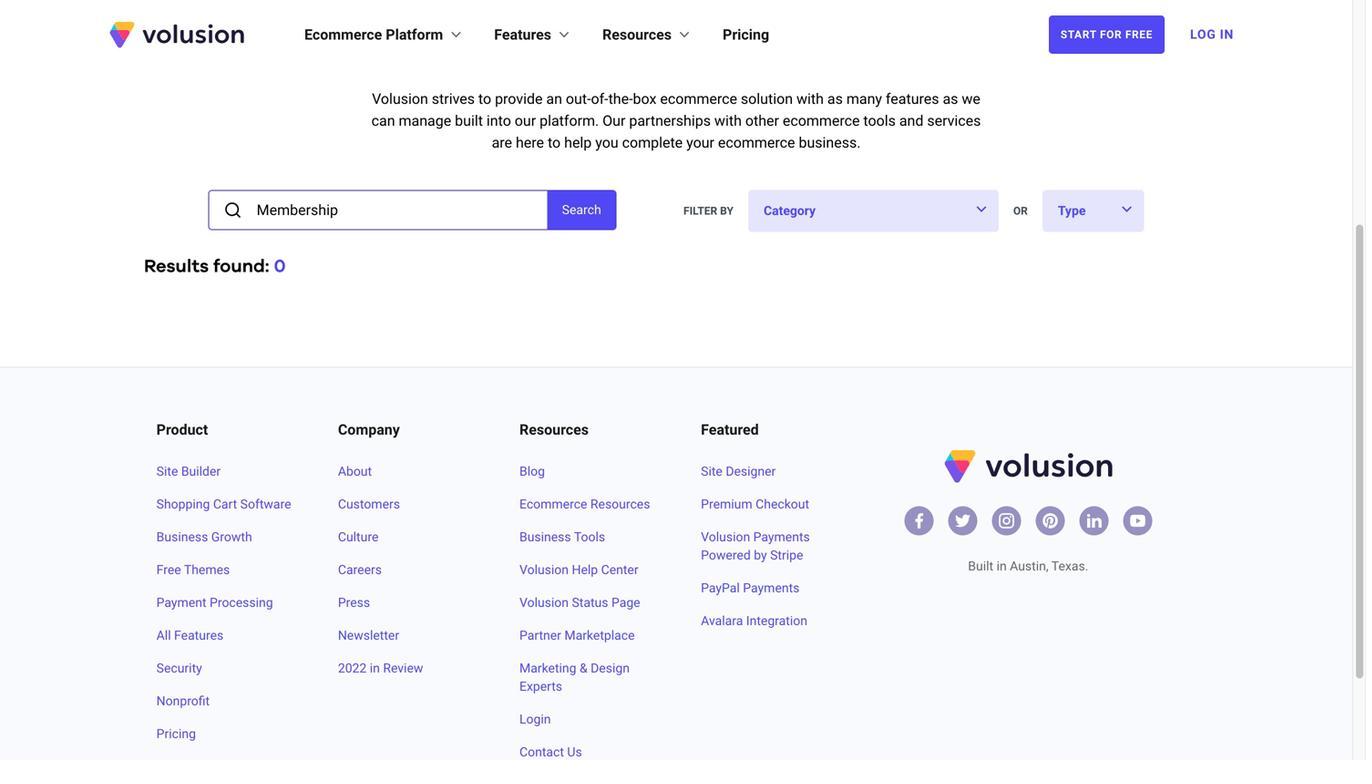 Task type: describe. For each thing, give the bounding box(es) containing it.
ecommerce resources
[[519, 497, 650, 512]]

marketing & design experts
[[519, 661, 630, 694]]

themes
[[184, 562, 230, 577]]

texas.
[[1052, 559, 1088, 574]]

avalara
[[701, 613, 743, 628]]

us
[[567, 745, 582, 760]]

by
[[754, 548, 767, 563]]

1 vertical spatial resources
[[519, 421, 589, 438]]

found:
[[213, 257, 269, 276]]

2022 in review link
[[338, 659, 476, 678]]

Search Library field
[[257, 191, 547, 229]]

featured
[[701, 421, 759, 438]]

all
[[156, 628, 171, 643]]

free themes link
[[156, 561, 294, 579]]

0 horizontal spatial with
[[714, 112, 742, 129]]

search button
[[547, 191, 616, 229]]

here
[[516, 134, 544, 151]]

volusion for volusion status page
[[519, 595, 569, 610]]

business tools
[[519, 530, 605, 545]]

ecommerce platform button
[[304, 24, 465, 46]]

ecommerce for ecommerce platform
[[304, 26, 382, 43]]

login
[[519, 712, 551, 727]]

site builder link
[[156, 463, 294, 481]]

0
[[274, 257, 286, 276]]

business growth
[[156, 530, 252, 545]]

customers link
[[338, 495, 476, 514]]

ecommerce platform
[[304, 26, 443, 43]]

software
[[240, 497, 291, 512]]

of-
[[591, 90, 608, 108]]

status
[[572, 595, 608, 610]]

all features link
[[156, 627, 294, 645]]

help
[[572, 562, 598, 577]]

in
[[1220, 27, 1234, 42]]

twitter image
[[954, 512, 972, 530]]

solution
[[741, 90, 793, 108]]

avalara integration link
[[701, 612, 839, 630]]

are
[[492, 134, 512, 151]]

blog
[[519, 464, 545, 479]]

in for review
[[370, 661, 380, 676]]

business for product
[[156, 530, 208, 545]]

built
[[968, 559, 993, 574]]

0 vertical spatial to
[[478, 90, 491, 108]]

in for austin,
[[997, 559, 1007, 574]]

volusion help center link
[[519, 561, 657, 579]]

and
[[899, 112, 924, 129]]

careers link
[[338, 561, 476, 579]]

we
[[962, 90, 981, 108]]

premium checkout link
[[701, 495, 839, 514]]

features
[[886, 90, 939, 108]]

tools
[[863, 112, 896, 129]]

about
[[338, 464, 372, 479]]

culture link
[[338, 528, 476, 546]]

shopping cart software link
[[156, 495, 294, 514]]

provide
[[495, 90, 543, 108]]

0 horizontal spatial features
[[174, 628, 223, 643]]

1 horizontal spatial with
[[797, 90, 824, 108]]

platform.
[[540, 112, 599, 129]]

processing
[[210, 595, 273, 610]]

log in link
[[1179, 15, 1245, 55]]

built in austin, texas.
[[968, 559, 1088, 574]]

for
[[1100, 28, 1122, 41]]

resources inside "dropdown button"
[[602, 26, 672, 43]]

press link
[[338, 594, 476, 612]]

product
[[156, 421, 208, 438]]

shopping cart software
[[156, 497, 291, 512]]

pricing for right pricing link
[[723, 26, 769, 43]]

pinterest image
[[1041, 512, 1059, 530]]

search
[[562, 202, 601, 217]]

integration
[[746, 613, 807, 628]]

about link
[[338, 463, 476, 481]]

manage
[[399, 112, 451, 129]]

builder
[[181, 464, 221, 479]]

log
[[1190, 27, 1216, 42]]

contact us link
[[519, 743, 657, 760]]

site builder
[[156, 464, 221, 479]]

your
[[686, 134, 714, 151]]

design
[[591, 661, 630, 676]]

by
[[720, 205, 734, 217]]

payments for volusion payments powered by stripe
[[753, 530, 810, 545]]

payment processing
[[156, 595, 273, 610]]

free themes
[[156, 562, 230, 577]]

1 vertical spatial to
[[548, 134, 561, 151]]

the-
[[608, 90, 633, 108]]

start for free link
[[1049, 15, 1165, 54]]

nonprofit
[[156, 694, 210, 709]]

business growth link
[[156, 528, 294, 546]]

volusion status page
[[519, 595, 640, 610]]

built
[[455, 112, 483, 129]]

login link
[[519, 710, 657, 729]]

1 vertical spatial ecommerce
[[783, 112, 860, 129]]

marketing & design experts link
[[519, 659, 657, 696]]

cart
[[213, 497, 237, 512]]

services
[[927, 112, 981, 129]]

2 vertical spatial ecommerce
[[718, 134, 795, 151]]

&
[[580, 661, 588, 676]]

partner
[[519, 628, 561, 643]]

tools
[[574, 530, 605, 545]]



Task type: locate. For each thing, give the bounding box(es) containing it.
newsletter link
[[338, 627, 476, 645]]

0 vertical spatial features
[[494, 26, 551, 43]]

0 vertical spatial payments
[[753, 530, 810, 545]]

1 horizontal spatial business
[[519, 530, 571, 545]]

2 site from the left
[[701, 464, 723, 479]]

site left the builder
[[156, 464, 178, 479]]

partner marketplace
[[519, 628, 635, 643]]

payments
[[753, 530, 810, 545], [743, 581, 800, 596]]

volusion up partner
[[519, 595, 569, 610]]

as left we
[[943, 90, 958, 108]]

in inside 2022 in review link
[[370, 661, 380, 676]]

1 horizontal spatial pricing link
[[723, 24, 769, 46]]

1 vertical spatial with
[[714, 112, 742, 129]]

growth
[[211, 530, 252, 545]]

nonprofit link
[[156, 692, 294, 710]]

in right 2022
[[370, 661, 380, 676]]

site inside "site builder" link
[[156, 464, 178, 479]]

filter by
[[684, 205, 734, 217]]

1 horizontal spatial site
[[701, 464, 723, 479]]

youtube image
[[1129, 512, 1147, 530]]

ecommerce resources link
[[519, 495, 657, 514]]

checkout
[[756, 497, 809, 512]]

features up provide
[[494, 26, 551, 43]]

blog link
[[519, 463, 657, 481]]

1 vertical spatial payments
[[743, 581, 800, 596]]

to left help
[[548, 134, 561, 151]]

0 horizontal spatial business
[[156, 530, 208, 545]]

0 vertical spatial ecommerce
[[660, 90, 737, 108]]

all features
[[156, 628, 223, 643]]

security link
[[156, 659, 294, 678]]

complete
[[622, 134, 683, 151]]

volusion inside volusion strives to provide an out-of-the-box ecommerce solution with as many features as we can manage built into our platform. our partnerships with other ecommerce tools and services are here to help you complete your ecommerce business.
[[372, 90, 428, 108]]

contact
[[519, 745, 564, 760]]

box
[[633, 90, 657, 108]]

0 horizontal spatial ecommerce
[[304, 26, 382, 43]]

our
[[603, 112, 626, 129]]

as left many on the top of the page
[[827, 90, 843, 108]]

1 vertical spatial in
[[370, 661, 380, 676]]

pricing link up solution
[[723, 24, 769, 46]]

in
[[997, 559, 1007, 574], [370, 661, 380, 676]]

business tools link
[[519, 528, 657, 546]]

2 vertical spatial resources
[[590, 497, 650, 512]]

site inside site designer link
[[701, 464, 723, 479]]

designer
[[726, 464, 776, 479]]

0 horizontal spatial as
[[827, 90, 843, 108]]

ecommerce
[[660, 90, 737, 108], [783, 112, 860, 129], [718, 134, 795, 151]]

business left tools on the left of page
[[519, 530, 571, 545]]

volusion for volusion help center
[[519, 562, 569, 577]]

2022 in review
[[338, 661, 423, 676]]

business for resources
[[519, 530, 571, 545]]

0 vertical spatial pricing link
[[723, 24, 769, 46]]

0 horizontal spatial to
[[478, 90, 491, 108]]

payments for paypal payments
[[743, 581, 800, 596]]

ecommerce up business tools
[[519, 497, 587, 512]]

site designer link
[[701, 463, 839, 481]]

in right built
[[997, 559, 1007, 574]]

review
[[383, 661, 423, 676]]

payments up stripe
[[753, 530, 810, 545]]

resources up box
[[602, 26, 672, 43]]

start for free
[[1061, 28, 1153, 41]]

1 vertical spatial pricing
[[156, 726, 196, 741]]

shopping
[[156, 497, 210, 512]]

1 horizontal spatial in
[[997, 559, 1007, 574]]

start
[[1061, 28, 1097, 41]]

ecommerce for ecommerce resources
[[519, 497, 587, 512]]

partnerships
[[629, 112, 711, 129]]

ecommerce inside dropdown button
[[304, 26, 382, 43]]

payments inside volusion payments powered by stripe
[[753, 530, 810, 545]]

facebook image
[[910, 512, 928, 530]]

site for featured
[[701, 464, 723, 479]]

free
[[156, 562, 181, 577]]

pricing
[[723, 26, 769, 43], [156, 726, 196, 741]]

center
[[601, 562, 638, 577]]

volusion for volusion payments powered by stripe
[[701, 530, 750, 545]]

with left other
[[714, 112, 742, 129]]

ecommerce up business.
[[783, 112, 860, 129]]

1 site from the left
[[156, 464, 178, 479]]

1 vertical spatial pricing link
[[156, 725, 294, 743]]

1 horizontal spatial features
[[494, 26, 551, 43]]

resources up blog at the left bottom of page
[[519, 421, 589, 438]]

0 vertical spatial resources
[[602, 26, 672, 43]]

site for product
[[156, 464, 178, 479]]

resources up tools on the left of page
[[590, 497, 650, 512]]

0 vertical spatial ecommerce
[[304, 26, 382, 43]]

resources button
[[602, 24, 694, 46]]

0 horizontal spatial in
[[370, 661, 380, 676]]

pricing link down nonprofit link
[[156, 725, 294, 743]]

payments inside paypal payments link
[[743, 581, 800, 596]]

1 horizontal spatial as
[[943, 90, 958, 108]]

0 vertical spatial in
[[997, 559, 1007, 574]]

0 horizontal spatial pricing link
[[156, 725, 294, 743]]

1 vertical spatial ecommerce
[[519, 497, 587, 512]]

paypal payments
[[701, 581, 800, 596]]

pricing down nonprofit
[[156, 726, 196, 741]]

1 business from the left
[[156, 530, 208, 545]]

customers
[[338, 497, 400, 512]]

ecommerce down other
[[718, 134, 795, 151]]

page
[[611, 595, 640, 610]]

press
[[338, 595, 370, 610]]

ecommerce left platform in the left of the page
[[304, 26, 382, 43]]

site up premium
[[701, 464, 723, 479]]

0 horizontal spatial site
[[156, 464, 178, 479]]

volusion payments powered by stripe link
[[701, 528, 839, 565]]

many
[[847, 90, 882, 108]]

you
[[595, 134, 618, 151]]

2 business from the left
[[519, 530, 571, 545]]

features inside dropdown button
[[494, 26, 551, 43]]

pricing for the bottom pricing link
[[156, 726, 196, 741]]

volusion for volusion strives to provide an out-of-the-box ecommerce solution with as many features as we can manage built into our platform. our partnerships with other ecommerce tools and services are here to help you complete your ecommerce business.
[[372, 90, 428, 108]]

1 horizontal spatial to
[[548, 134, 561, 151]]

culture
[[338, 530, 379, 545]]

into
[[487, 112, 511, 129]]

volusion up the can
[[372, 90, 428, 108]]

to up the 'into'
[[478, 90, 491, 108]]

business down shopping
[[156, 530, 208, 545]]

resources
[[602, 26, 672, 43], [519, 421, 589, 438], [590, 497, 650, 512]]

volusion inside volusion payments powered by stripe
[[701, 530, 750, 545]]

strives
[[432, 90, 475, 108]]

instagram image
[[997, 512, 1016, 530]]

features
[[494, 26, 551, 43], [174, 628, 223, 643]]

1 horizontal spatial ecommerce
[[519, 497, 587, 512]]

ecommerce
[[304, 26, 382, 43], [519, 497, 587, 512]]

newsletter
[[338, 628, 399, 643]]

filter
[[684, 205, 717, 217]]

2 as from the left
[[943, 90, 958, 108]]

volusion up powered
[[701, 530, 750, 545]]

0 vertical spatial with
[[797, 90, 824, 108]]

austin,
[[1010, 559, 1049, 574]]

1 vertical spatial features
[[174, 628, 223, 643]]

experts
[[519, 679, 562, 694]]

free
[[1125, 28, 1153, 41]]

contact us
[[519, 745, 582, 760]]

pricing up solution
[[723, 26, 769, 43]]

volusion down business tools
[[519, 562, 569, 577]]

features right all
[[174, 628, 223, 643]]

to
[[478, 90, 491, 108], [548, 134, 561, 151]]

paypal payments link
[[701, 579, 839, 597]]

security
[[156, 661, 202, 676]]

business.
[[799, 134, 861, 151]]

premium
[[701, 497, 752, 512]]

avalara integration
[[701, 613, 807, 628]]

0 horizontal spatial pricing
[[156, 726, 196, 741]]

payments up avalara integration link
[[743, 581, 800, 596]]

volusion payments powered by stripe
[[701, 530, 810, 563]]

other
[[745, 112, 779, 129]]

1 horizontal spatial pricing
[[723, 26, 769, 43]]

linkedin image
[[1085, 512, 1103, 530]]

with right solution
[[797, 90, 824, 108]]

0 vertical spatial pricing
[[723, 26, 769, 43]]

volusion help center
[[519, 562, 638, 577]]

careers
[[338, 562, 382, 577]]

out-
[[566, 90, 591, 108]]

1 as from the left
[[827, 90, 843, 108]]

ecommerce up "partnerships"
[[660, 90, 737, 108]]



Task type: vqa. For each thing, say whether or not it's contained in the screenshot.
Site related to Product
yes



